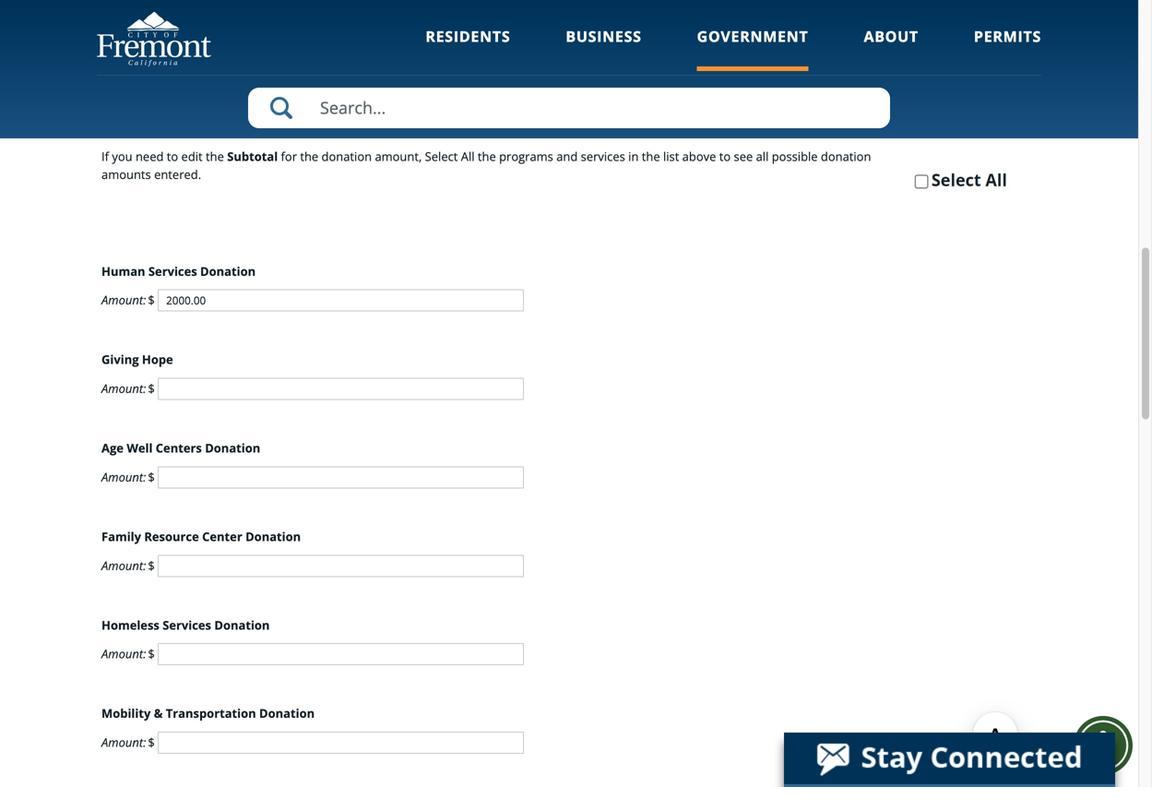 Task type: describe. For each thing, give the bounding box(es) containing it.
healthy
[[317, 36, 358, 53]]

amount: for giving
[[102, 380, 146, 397]]

$ for age
[[148, 469, 155, 486]]

Amount: number field
[[158, 644, 524, 666]]

$ for human
[[148, 292, 155, 309]]

to left each
[[404, 118, 416, 135]]

amount: for homeless
[[102, 646, 146, 663]]

mobility & transportation donation
[[102, 705, 315, 722]]

program
[[451, 118, 502, 135]]

to inside for the donation amount, select all the programs and services in the list above to see all possible donation amounts entered.
[[720, 148, 731, 165]]

age
[[102, 440, 124, 456]]

1 horizontal spatial family
[[172, 36, 208, 53]]

VITA: Provides free income tax assistance to low and moderate income families. checkbox
[[102, 16, 124, 28]]

Amount: number field
[[158, 732, 524, 754]]

edit
[[181, 148, 203, 165]]

services.
[[633, 36, 680, 53]]

government
[[698, 26, 809, 46]]

1 donation from the left
[[322, 148, 372, 165]]

free
[[207, 14, 229, 30]]

for
[[281, 148, 297, 165]]

donation for center
[[246, 528, 301, 545]]

1 income from the left
[[232, 14, 273, 30]]

residents link
[[426, 26, 511, 71]]

permits
[[975, 26, 1042, 46]]

tax
[[276, 14, 293, 30]]

variety
[[578, 36, 615, 53]]

age well centers donation
[[102, 440, 261, 456]]

amount: for family
[[102, 557, 146, 574]]

low
[[372, 14, 391, 30]]

in
[[629, 148, 639, 165]]

amount: $ for homeless
[[102, 646, 158, 663]]

please
[[102, 118, 140, 135]]

Search text field
[[248, 88, 891, 128]]

like
[[318, 118, 339, 135]]

services for human
[[149, 263, 197, 279]]

about
[[864, 26, 919, 46]]

development
[[443, 36, 517, 53]]

amount: for age
[[102, 469, 146, 486]]

human services donation
[[102, 263, 256, 279]]

amount
[[202, 118, 249, 135]]

donation for centers
[[205, 440, 261, 456]]

above
[[683, 148, 717, 165]]

Amount: number field
[[158, 555, 524, 577]]

human
[[102, 263, 145, 279]]

amount: for human
[[102, 292, 146, 309]]

business link
[[566, 26, 642, 71]]

2 income from the left
[[477, 14, 518, 30]]

the right enter
[[179, 118, 199, 135]]

0 vertical spatial you
[[253, 118, 275, 135]]

donation for transportation
[[259, 705, 315, 722]]

Safe Parking Vehicle Assistance Fund: Ensures participant's vehicles are in good repair, safe to operate, and legal to drive. checkbox
[[102, 0, 124, 5]]

services for homeless
[[163, 617, 211, 634]]

if
[[102, 148, 109, 165]]

Select All checkbox
[[104, 63, 116, 75]]

possible
[[772, 148, 818, 165]]

need
[[136, 148, 164, 165]]

programs
[[500, 148, 554, 165]]

vita: provides free income tax assistance to low and moderate income families.
[[125, 14, 567, 30]]

about link
[[864, 26, 919, 71]]

or
[[505, 118, 518, 135]]

family resource center donation
[[102, 528, 301, 545]]

for the donation amount, select all the programs and services in the list above to see all possible donation amounts entered.
[[102, 148, 872, 183]]

Youth & Family Services: Supports healthy child and teen development through a variety of services. checkbox
[[102, 39, 124, 51]]

all
[[757, 148, 769, 165]]

transportation
[[166, 705, 256, 722]]

permits link
[[975, 26, 1042, 71]]

moderate
[[419, 14, 474, 30]]

a
[[568, 36, 575, 53]]

enter
[[143, 118, 176, 135]]

would
[[278, 118, 314, 135]]



Task type: locate. For each thing, give the bounding box(es) containing it.
if you need to edit the subtotal
[[102, 148, 281, 165]]

& right mobility
[[154, 705, 163, 722]]

family left resource
[[102, 528, 141, 545]]

2 amount: $ from the top
[[102, 380, 158, 397]]

amount: $ down giving hope
[[102, 380, 158, 397]]

1 vertical spatial you
[[112, 148, 133, 165]]

1 vertical spatial &
[[154, 705, 163, 722]]

select down each
[[425, 148, 458, 165]]

family
[[172, 36, 208, 53], [102, 528, 141, 545]]

business
[[566, 26, 642, 46]]

provided.
[[567, 118, 623, 135]]

0 vertical spatial &
[[161, 36, 169, 53]]

amount: $ for family
[[102, 557, 158, 574]]

& for mobility
[[154, 705, 163, 722]]

$ down human services donation
[[148, 292, 155, 309]]

&
[[161, 36, 169, 53], [154, 705, 163, 722]]

3 $ from the top
[[148, 469, 155, 486]]

amount: down resource
[[102, 557, 146, 574]]

donation right possible
[[822, 148, 872, 165]]

to left see
[[720, 148, 731, 165]]

2 $ from the top
[[148, 380, 155, 397]]

stay connected image
[[785, 733, 1114, 785]]

6 amount: $ from the top
[[102, 734, 158, 751]]

1 vertical spatial services
[[163, 617, 211, 634]]

1 vertical spatial and
[[391, 36, 412, 53]]

select all
[[119, 59, 174, 75]]

& up all
[[161, 36, 169, 53]]

amount: $ down resource
[[102, 557, 158, 574]]

0 horizontal spatial donation
[[322, 148, 372, 165]]

Amount: number field
[[158, 378, 524, 400]]

and for healthy
[[391, 36, 412, 53]]

please enter the amount you would like to donate to each program or service provided.
[[102, 118, 623, 135]]

the right for
[[300, 148, 319, 165]]

0 vertical spatial services
[[149, 263, 197, 279]]

$ for mobility
[[148, 734, 155, 751]]

donation
[[200, 263, 256, 279], [205, 440, 261, 456], [246, 528, 301, 545], [214, 617, 270, 634], [259, 705, 315, 722]]

amount: down homeless on the bottom left of the page
[[102, 646, 146, 663]]

service
[[521, 118, 563, 135]]

$ for homeless
[[148, 646, 155, 663]]

& for youth
[[161, 36, 169, 53]]

1 horizontal spatial select
[[425, 148, 458, 165]]

$ down homeless on the bottom left of the page
[[148, 646, 155, 663]]

amounts
[[102, 166, 151, 183]]

$ down mobility
[[148, 734, 155, 751]]

entered.
[[154, 166, 201, 183]]

resource
[[144, 528, 199, 545]]

services right homeless on the bottom left of the page
[[163, 617, 211, 634]]

amount: $ for human
[[102, 292, 158, 309]]

amount: $ down mobility
[[102, 734, 158, 751]]

donation
[[322, 148, 372, 165], [822, 148, 872, 165]]

the right in on the right of page
[[642, 148, 661, 165]]

5 amount: from the top
[[102, 646, 146, 663]]

amount:
[[102, 292, 146, 309], [102, 380, 146, 397], [102, 469, 146, 486], [102, 557, 146, 574], [102, 646, 146, 663], [102, 734, 146, 751]]

amount,
[[375, 148, 422, 165]]

through
[[520, 36, 565, 53]]

granicus_selectall image
[[901, 162, 1024, 202]]

family down provides
[[172, 36, 208, 53]]

2 amount: from the top
[[102, 380, 146, 397]]

0 vertical spatial and
[[394, 14, 416, 30]]

$ down resource
[[148, 557, 155, 574]]

amount: $ for giving
[[102, 380, 158, 397]]

$ down "well"
[[148, 469, 155, 486]]

of
[[618, 36, 630, 53]]

centers
[[156, 440, 202, 456]]

5 $ from the top
[[148, 646, 155, 663]]

amount: $ down human
[[102, 292, 158, 309]]

1 horizontal spatial donation
[[822, 148, 872, 165]]

and for all the
[[557, 148, 578, 165]]

the
[[179, 118, 199, 135], [206, 148, 224, 165], [300, 148, 319, 165], [642, 148, 661, 165]]

$ for giving
[[148, 380, 155, 397]]

2 donation from the left
[[822, 148, 872, 165]]

homeless
[[102, 617, 160, 634]]

donation down please enter the amount you would like to donate to each program or service provided.
[[322, 148, 372, 165]]

amount: $ for mobility
[[102, 734, 158, 751]]

services
[[581, 148, 626, 165]]

and left teen on the left top of page
[[391, 36, 412, 53]]

provides
[[156, 14, 204, 30]]

donate
[[358, 118, 400, 135]]

residents
[[426, 26, 511, 46]]

amount: down mobility
[[102, 734, 146, 751]]

1 horizontal spatial you
[[253, 118, 275, 135]]

youth
[[125, 36, 157, 53]]

you up 'subtotal'
[[253, 118, 275, 135]]

0 horizontal spatial income
[[232, 14, 273, 30]]

teen
[[415, 36, 440, 53]]

Amount: number field
[[158, 290, 524, 312]]

and inside for the donation amount, select all the programs and services in the list above to see all possible donation amounts entered.
[[557, 148, 578, 165]]

Amount: number field
[[158, 467, 524, 489]]

hope
[[142, 351, 173, 368]]

each
[[419, 118, 448, 135]]

select down youth
[[119, 59, 155, 75]]

1 $ from the top
[[148, 292, 155, 309]]

0 vertical spatial family
[[172, 36, 208, 53]]

select
[[119, 59, 155, 75], [425, 148, 458, 165]]

to left low
[[357, 14, 369, 30]]

amount: $
[[102, 292, 158, 309], [102, 380, 158, 397], [102, 469, 158, 486], [102, 557, 158, 574], [102, 646, 158, 663], [102, 734, 158, 751]]

government link
[[698, 26, 809, 71]]

group containing vita: provides free income tax assistance to low and moderate income families.
[[102, 0, 1038, 58]]

0 horizontal spatial select
[[119, 59, 155, 75]]

all the
[[461, 148, 496, 165]]

2 vertical spatial and
[[557, 148, 578, 165]]

all
[[158, 59, 174, 75]]

and
[[394, 14, 416, 30], [391, 36, 412, 53], [557, 148, 578, 165]]

1 horizontal spatial income
[[477, 14, 518, 30]]

income up services:
[[232, 14, 273, 30]]

the right edit in the left of the page
[[206, 148, 224, 165]]

to
[[357, 14, 369, 30], [342, 118, 355, 135], [404, 118, 416, 135], [167, 148, 178, 165], [720, 148, 731, 165]]

assistance
[[297, 14, 354, 30]]

child
[[361, 36, 388, 53]]

6 $ from the top
[[148, 734, 155, 751]]

amount: down age in the bottom left of the page
[[102, 469, 146, 486]]

3 amount: $ from the top
[[102, 469, 158, 486]]

services:
[[211, 36, 260, 53]]

0 horizontal spatial you
[[112, 148, 133, 165]]

you right the if
[[112, 148, 133, 165]]

list
[[664, 148, 680, 165]]

select inside for the donation amount, select all the programs and services in the list above to see all possible donation amounts entered.
[[425, 148, 458, 165]]

youth & family services: supports healthy child and teen development through a variety of services.
[[125, 36, 680, 53]]

0 vertical spatial select
[[119, 59, 155, 75]]

services
[[149, 263, 197, 279], [163, 617, 211, 634]]

families.
[[521, 14, 567, 30]]

amount: $ for age
[[102, 469, 158, 486]]

income up development
[[477, 14, 518, 30]]

group
[[102, 0, 1038, 58]]

1 amount: from the top
[[102, 292, 146, 309]]

$ down hope on the top left of the page
[[148, 380, 155, 397]]

you
[[253, 118, 275, 135], [112, 148, 133, 165]]

amount: $ down "well"
[[102, 469, 158, 486]]

amount: $ down homeless on the bottom left of the page
[[102, 646, 158, 663]]

supports
[[263, 36, 314, 53]]

1 amount: $ from the top
[[102, 292, 158, 309]]

4 amount: from the top
[[102, 557, 146, 574]]

giving hope
[[102, 351, 173, 368]]

and up youth & family services: supports healthy child and teen development through a variety of services. at the top of page
[[394, 14, 416, 30]]

$ for family
[[148, 557, 155, 574]]

3 amount: from the top
[[102, 469, 146, 486]]

0 horizontal spatial family
[[102, 528, 141, 545]]

subtotal
[[227, 148, 278, 165]]

5 amount: $ from the top
[[102, 646, 158, 663]]

1 vertical spatial select
[[425, 148, 458, 165]]

amount: down the giving
[[102, 380, 146, 397]]

homeless services donation
[[102, 617, 270, 634]]

6 amount: from the top
[[102, 734, 146, 751]]

amount: down human
[[102, 292, 146, 309]]

income
[[232, 14, 273, 30], [477, 14, 518, 30]]

4 $ from the top
[[148, 557, 155, 574]]

see
[[734, 148, 754, 165]]

$
[[148, 292, 155, 309], [148, 380, 155, 397], [148, 469, 155, 486], [148, 557, 155, 574], [148, 646, 155, 663], [148, 734, 155, 751]]

to right like
[[342, 118, 355, 135]]

amount: for mobility
[[102, 734, 146, 751]]

to up entered.
[[167, 148, 178, 165]]

center
[[202, 528, 243, 545]]

services right human
[[149, 263, 197, 279]]

and left services
[[557, 148, 578, 165]]

mobility
[[102, 705, 151, 722]]

4 amount: $ from the top
[[102, 557, 158, 574]]

well
[[127, 440, 153, 456]]

giving
[[102, 351, 139, 368]]

vita:
[[125, 14, 152, 30]]

1 vertical spatial family
[[102, 528, 141, 545]]



Task type: vqa. For each thing, say whether or not it's contained in the screenshot.
Homeless's Services
yes



